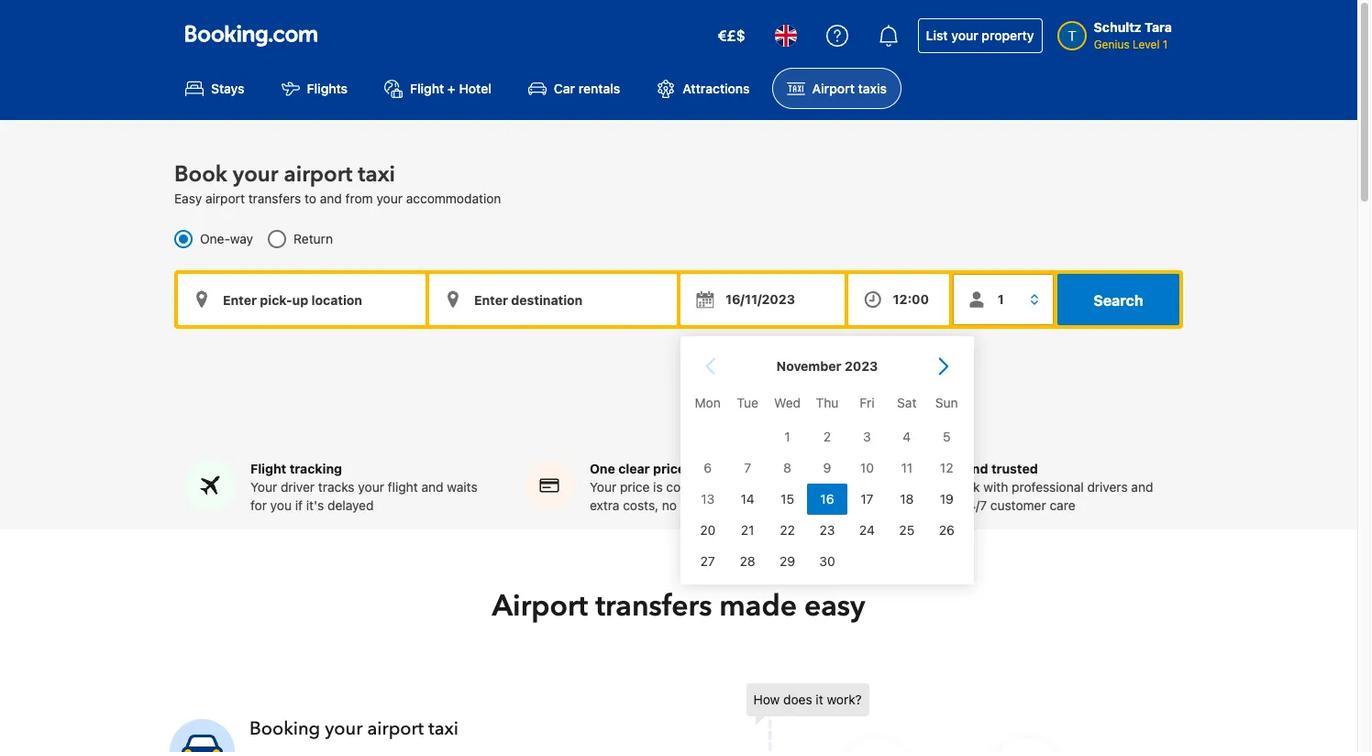 Task type: locate. For each thing, give the bounding box(es) containing it.
your right booking
[[325, 718, 363, 742]]

0 horizontal spatial no
[[662, 498, 677, 514]]

16/11/2023 button
[[680, 274, 844, 326]]

tracking
[[290, 462, 342, 477]]

no right –
[[788, 480, 802, 496]]

your down one
[[590, 480, 616, 496]]

0 vertical spatial no
[[788, 480, 802, 496]]

thu
[[816, 395, 839, 411]]

clear
[[618, 462, 650, 477]]

and right flight
[[421, 480, 443, 496]]

2023
[[845, 359, 878, 374]]

21
[[741, 523, 754, 538]]

0 horizontal spatial price
[[620, 480, 650, 496]]

1 horizontal spatial flight
[[410, 81, 444, 97]]

and right to
[[320, 191, 342, 207]]

0 vertical spatial price
[[653, 462, 685, 477]]

work?
[[827, 693, 862, 708]]

1 horizontal spatial airport
[[812, 81, 855, 97]]

airport for book
[[284, 160, 352, 190]]

customer
[[990, 498, 1046, 514]]

your up for
[[250, 480, 277, 496]]

airport transfers made easy
[[492, 587, 865, 628]]

29 button
[[767, 546, 807, 578]]

costs,
[[623, 498, 659, 514]]

flight up driver
[[250, 462, 286, 477]]

26 button
[[927, 515, 967, 546]]

0 horizontal spatial flight
[[250, 462, 286, 477]]

your inside flight tracking your driver tracks your flight and waits for you if it's delayed
[[250, 480, 277, 496]]

1 inside schultz tara genius level 1
[[1163, 38, 1168, 51]]

required
[[712, 498, 761, 514]]

1 horizontal spatial your
[[590, 480, 616, 496]]

+
[[447, 81, 456, 97]]

13
[[701, 491, 715, 507]]

3
[[863, 429, 871, 445]]

extra
[[590, 498, 619, 514]]

car
[[554, 81, 575, 97]]

1 vertical spatial transfers
[[595, 587, 712, 628]]

1 up 8
[[784, 429, 790, 445]]

list your property link
[[918, 18, 1042, 53]]

no
[[788, 480, 802, 496], [662, 498, 677, 514]]

flight inside flight tracking your driver tracks your flight and waits for you if it's delayed
[[250, 462, 286, 477]]

1 vertical spatial airport
[[205, 191, 245, 207]]

tried
[[929, 462, 961, 477]]

29
[[780, 554, 795, 569]]

return
[[294, 231, 333, 247]]

24/7
[[960, 498, 987, 514]]

2 your from the left
[[590, 480, 616, 496]]

1 vertical spatial flight
[[250, 462, 286, 477]]

1 horizontal spatial no
[[788, 480, 802, 496]]

0 horizontal spatial your
[[250, 480, 277, 496]]

5
[[943, 429, 951, 445]]

search button
[[1057, 274, 1179, 326]]

22
[[780, 523, 795, 538]]

and right drivers on the bottom right
[[1131, 480, 1153, 496]]

tara
[[1145, 19, 1172, 35]]

0 vertical spatial airport
[[284, 160, 352, 190]]

sun
[[935, 395, 958, 411]]

25
[[899, 523, 915, 538]]

it's
[[306, 498, 324, 514]]

flight tracking your driver tracks your flight and waits for you if it's delayed
[[250, 462, 478, 514]]

17
[[860, 491, 873, 507]]

price up is
[[653, 462, 685, 477]]

car rentals
[[554, 81, 620, 97]]

9
[[823, 460, 831, 476]]

4
[[903, 429, 911, 445]]

14 button
[[728, 484, 767, 515]]

november 2023
[[776, 359, 878, 374]]

1 vertical spatial price
[[620, 480, 650, 496]]

Enter destination text field
[[429, 274, 677, 326]]

flight left +
[[410, 81, 444, 97]]

27 button
[[688, 546, 728, 578]]

0 horizontal spatial booking airport taxi image
[[170, 720, 235, 753]]

16/11/2023
[[725, 292, 795, 307]]

1 vertical spatial taxi
[[428, 718, 458, 742]]

your up delayed
[[358, 480, 384, 496]]

1 horizontal spatial airport
[[284, 160, 352, 190]]

0 vertical spatial taxi
[[358, 160, 395, 190]]

price
[[653, 462, 685, 477], [620, 480, 650, 496]]

airport for airport taxis
[[812, 81, 855, 97]]

1
[[1163, 38, 1168, 51], [784, 429, 790, 445]]

airport for airport transfers made easy
[[492, 587, 588, 628]]

how does it work?
[[753, 693, 862, 708]]

0 horizontal spatial taxi
[[358, 160, 395, 190]]

28 button
[[728, 546, 767, 578]]

it
[[816, 693, 823, 708]]

0 vertical spatial airport
[[812, 81, 855, 97]]

€£$
[[718, 28, 745, 44]]

fri
[[859, 395, 874, 411]]

no down is
[[662, 498, 677, 514]]

1 horizontal spatial 1
[[1163, 38, 1168, 51]]

booking airport taxi image
[[746, 685, 1131, 753], [170, 720, 235, 753]]

transfers down 27 button
[[595, 587, 712, 628]]

mon
[[695, 395, 721, 411]]

and inside book your airport taxi easy airport transfers to and from your accommodation
[[320, 191, 342, 207]]

wed
[[774, 395, 801, 411]]

23 button
[[807, 515, 847, 546]]

22 button
[[767, 515, 807, 546]]

0 vertical spatial flight
[[410, 81, 444, 97]]

0 vertical spatial 1
[[1163, 38, 1168, 51]]

1 horizontal spatial taxi
[[428, 718, 458, 742]]

0 horizontal spatial transfers
[[248, 191, 301, 207]]

taxi inside book your airport taxi easy airport transfers to and from your accommodation
[[358, 160, 395, 190]]

your right list
[[951, 28, 978, 43]]

and up work
[[965, 462, 988, 477]]

easy
[[804, 587, 865, 628]]

1 down the tara
[[1163, 38, 1168, 51]]

booking
[[249, 718, 320, 742]]

if
[[295, 498, 303, 514]]

transfers left to
[[248, 191, 301, 207]]

you
[[270, 498, 292, 514]]

16 button
[[807, 484, 847, 515]]

price down clear
[[620, 480, 650, 496]]

25 button
[[887, 515, 927, 546]]

your inside one clear price your price is confirmed upfront – no extra costs, no cash required
[[590, 480, 616, 496]]

1 vertical spatial airport
[[492, 587, 588, 628]]

0 horizontal spatial 1
[[784, 429, 790, 445]]

1 vertical spatial no
[[662, 498, 677, 514]]

one
[[590, 462, 615, 477]]

15 button
[[767, 484, 807, 515]]

have
[[929, 498, 957, 514]]

14
[[741, 491, 754, 507]]

1 your from the left
[[250, 480, 277, 496]]

26
[[939, 523, 954, 538]]

from
[[345, 191, 373, 207]]

work
[[951, 480, 980, 496]]

12:00 button
[[848, 274, 949, 326]]

2 horizontal spatial airport
[[367, 718, 424, 742]]

flight
[[410, 81, 444, 97], [250, 462, 286, 477]]

booking.com online hotel reservations image
[[185, 25, 317, 47]]

does
[[783, 693, 812, 708]]

18 button
[[887, 484, 927, 515]]

0 horizontal spatial airport
[[492, 587, 588, 628]]

18
[[900, 491, 914, 507]]

your right the book
[[233, 160, 278, 190]]

2 vertical spatial airport
[[367, 718, 424, 742]]

is
[[653, 480, 663, 496]]

0 vertical spatial transfers
[[248, 191, 301, 207]]



Task type: vqa. For each thing, say whether or not it's contained in the screenshot.
your associated with Book
yes



Task type: describe. For each thing, give the bounding box(es) containing it.
rentals
[[578, 81, 620, 97]]

Enter pick-up location text field
[[178, 274, 426, 326]]

airport for booking
[[367, 718, 424, 742]]

your inside flight tracking your driver tracks your flight and waits for you if it's delayed
[[358, 480, 384, 496]]

level
[[1133, 38, 1160, 51]]

and inside flight tracking your driver tracks your flight and waits for you if it's delayed
[[421, 480, 443, 496]]

genius
[[1094, 38, 1130, 51]]

airport taxis link
[[772, 68, 901, 109]]

taxi for book
[[358, 160, 395, 190]]

sat
[[897, 395, 917, 411]]

10
[[860, 460, 874, 476]]

tracks
[[318, 480, 355, 496]]

cash
[[680, 498, 708, 514]]

way
[[230, 231, 253, 247]]

15
[[781, 491, 794, 507]]

8
[[783, 460, 791, 476]]

book your airport taxi easy airport transfers to and from your accommodation
[[174, 160, 501, 207]]

taxi for booking
[[428, 718, 458, 742]]

19
[[940, 491, 954, 507]]

0 horizontal spatial airport
[[205, 191, 245, 207]]

30
[[819, 554, 835, 569]]

made
[[719, 587, 797, 628]]

flight + hotel
[[410, 81, 491, 97]]

we
[[929, 480, 948, 496]]

16
[[820, 491, 834, 507]]

for
[[250, 498, 267, 514]]

24 button
[[847, 515, 887, 546]]

hotel
[[459, 81, 491, 97]]

waits
[[447, 480, 478, 496]]

flights link
[[266, 68, 362, 109]]

professional
[[1012, 480, 1084, 496]]

attractions
[[683, 81, 750, 97]]

28
[[740, 554, 755, 569]]

delayed
[[327, 498, 374, 514]]

1 horizontal spatial price
[[653, 462, 685, 477]]

€£$ button
[[707, 14, 756, 58]]

book
[[174, 160, 227, 190]]

search
[[1093, 293, 1143, 309]]

1 vertical spatial 1
[[784, 429, 790, 445]]

stays
[[211, 81, 244, 97]]

7
[[744, 460, 751, 476]]

one-
[[200, 231, 230, 247]]

confirmed
[[666, 480, 726, 496]]

your for booking
[[325, 718, 363, 742]]

–
[[777, 480, 784, 496]]

transfers inside book your airport taxi easy airport transfers to and from your accommodation
[[248, 191, 301, 207]]

flight for flight tracking your driver tracks your flight and waits for you if it's delayed
[[250, 462, 286, 477]]

1 horizontal spatial transfers
[[595, 587, 712, 628]]

1 horizontal spatial booking airport taxi image
[[746, 685, 1131, 753]]

20 button
[[688, 515, 728, 546]]

19 button
[[927, 484, 967, 515]]

flight for flight + hotel
[[410, 81, 444, 97]]

schultz tara genius level 1
[[1094, 19, 1172, 51]]

schultz
[[1094, 19, 1141, 35]]

booking your airport taxi
[[249, 718, 458, 742]]

with
[[983, 480, 1008, 496]]

23
[[819, 523, 835, 538]]

24
[[859, 523, 875, 538]]

tue
[[737, 395, 758, 411]]

trusted
[[991, 462, 1038, 477]]

drivers
[[1087, 480, 1128, 496]]

21 button
[[728, 515, 767, 546]]

accommodation
[[406, 191, 501, 207]]

one clear price your price is confirmed upfront – no extra costs, no cash required
[[590, 462, 802, 514]]

taxis
[[858, 81, 887, 97]]

november
[[776, 359, 841, 374]]

6
[[704, 460, 712, 476]]

easy
[[174, 191, 202, 207]]

17 button
[[847, 484, 887, 515]]

your right from
[[376, 191, 403, 207]]

flight + hotel link
[[370, 68, 506, 109]]

flight
[[388, 480, 418, 496]]

12:00
[[893, 292, 929, 307]]

airport taxis
[[812, 81, 887, 97]]

car rentals link
[[513, 68, 635, 109]]

driver
[[281, 480, 315, 496]]

stays link
[[171, 68, 259, 109]]

your for book
[[233, 160, 278, 190]]

list
[[926, 28, 948, 43]]

20
[[700, 523, 715, 538]]

your for list
[[951, 28, 978, 43]]

upfront
[[730, 480, 773, 496]]

property
[[982, 28, 1034, 43]]



